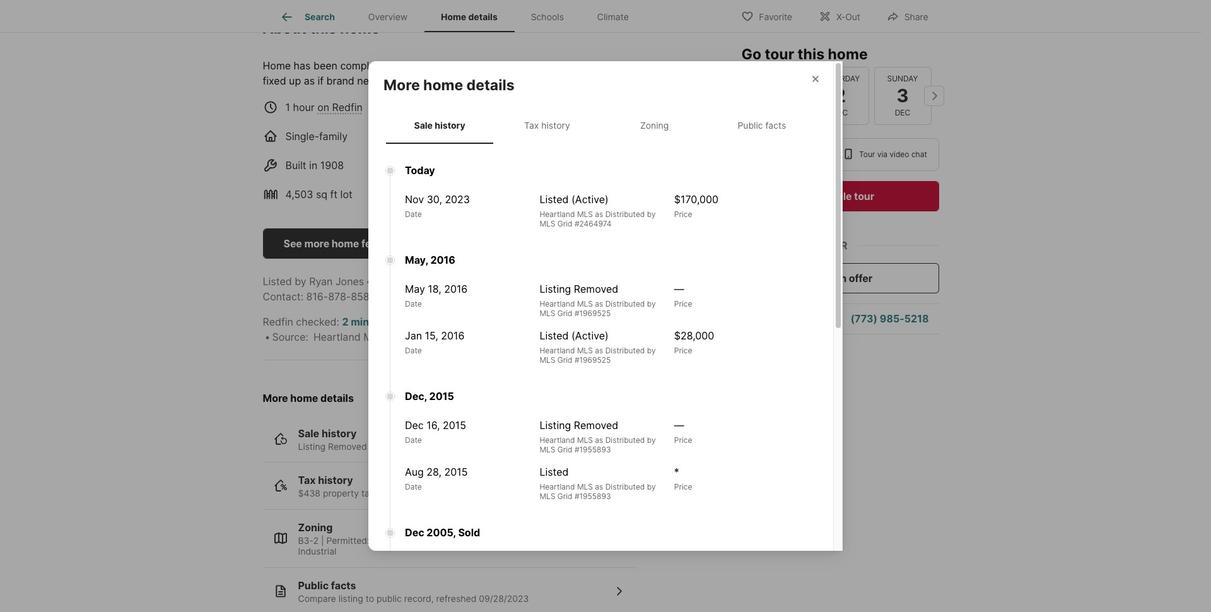 Task type: locate. For each thing, give the bounding box(es) containing it.
2016 inside may 18, 2016 date
[[444, 282, 468, 295]]

(773) 985-5218 link
[[851, 313, 929, 325]]

facts
[[766, 120, 786, 131], [331, 579, 356, 592]]

history
[[435, 120, 466, 131], [542, 120, 570, 131], [322, 427, 357, 440], [318, 474, 353, 487]]

lot
[[340, 188, 353, 201]]

listing
[[339, 593, 363, 604]]

0 vertical spatial redfin
[[332, 101, 363, 114]]

grid for listed (active) heartland mls as distributed by mls grid #1969525
[[558, 355, 573, 364]]

redfin down brand
[[332, 101, 363, 114]]

1 vertical spatial tax
[[298, 474, 316, 487]]

0 horizontal spatial this
[[310, 20, 337, 37]]

home for home has been completely renovated. beautiful flooring, counters, bathrooms. this home is fixed up as if brand new. make it your dream home today!
[[263, 59, 291, 72]]

price for dec, 2015
[[674, 435, 692, 445]]

date inside aug 28, 2015 date
[[405, 482, 422, 491]]

4 price from the top
[[674, 435, 692, 445]]

2016 inside jan 15, 2016 date
[[441, 329, 465, 342]]

• left source: at the left
[[265, 331, 270, 343]]

video
[[890, 150, 910, 159]]

as for listing removed heartland mls as distributed by mls grid #1969525
[[595, 299, 603, 308]]

1 vertical spatial zoning
[[298, 521, 333, 534]]

removed inside listing removed heartland mls as distributed by mls grid #1969525
[[574, 282, 619, 295]]

0 vertical spatial sale
[[414, 120, 433, 131]]

—
[[674, 282, 685, 295], [674, 419, 685, 431]]

0 vertical spatial zoning
[[640, 120, 669, 131]]

hour
[[293, 101, 315, 114]]

tab list inside more home details dialog
[[384, 107, 818, 144]]

grid down 2464974
[[558, 355, 573, 364]]

— up "*"
[[674, 419, 685, 431]]

price
[[674, 209, 692, 219], [674, 299, 692, 308], [674, 345, 692, 355], [674, 435, 692, 445], [674, 482, 692, 491]]

1 vertical spatial 2
[[342, 315, 349, 328]]

listed up contact:
[[263, 275, 292, 288]]

more down renovated.
[[384, 76, 420, 94]]

grid up listed heartland mls as distributed by mls grid #1955893
[[558, 445, 573, 454]]

home down renovated.
[[423, 76, 463, 94]]

2 price from the top
[[674, 299, 692, 308]]

by for listed (active) heartland mls as distributed by mls grid #1969525
[[647, 345, 656, 355]]

1 vertical spatial more
[[263, 392, 288, 404]]

1 horizontal spatial redfin
[[332, 101, 363, 114]]

price up "*"
[[674, 435, 692, 445]]

1 vertical spatial on
[[370, 441, 380, 452]]

about
[[263, 20, 306, 37]]

distributed inside listed (active) heartland mls as distributed by mls grid #1969525
[[606, 345, 645, 355]]

zoning
[[640, 120, 669, 131], [298, 521, 333, 534]]

0 horizontal spatial zoning
[[298, 521, 333, 534]]

0 horizontal spatial facts
[[331, 579, 356, 592]]

1 horizontal spatial sale
[[414, 120, 433, 131]]

(active) down listing removed heartland mls as distributed by mls grid #1969525
[[572, 329, 609, 342]]

1 vertical spatial home
[[263, 59, 291, 72]]

1 vertical spatial #1955893
[[575, 491, 611, 501]]

redfin up source: at the left
[[263, 315, 293, 328]]

start an offer
[[808, 272, 873, 285]]

#1969525 for (active)
[[575, 355, 611, 364]]

heartland down cleveland park
[[540, 209, 575, 219]]

by inside listed heartland mls as distributed by mls grid #1955893
[[647, 482, 656, 491]]

2 inside the zoning b3-2 | permitted: multi-family, short-term rentals, commercial, industrial
[[313, 535, 319, 546]]

public facts
[[738, 120, 786, 131]]

$28,000 price
[[674, 329, 714, 355]]

0 horizontal spatial tour
[[765, 45, 794, 63]]

public facts tab
[[708, 110, 816, 141]]

0 horizontal spatial tax
[[298, 474, 316, 487]]

1 vertical spatial in
[[407, 488, 414, 499]]

•
[[366, 275, 372, 288], [265, 331, 270, 343]]

removed for listed (active)
[[574, 282, 619, 295]]

0 vertical spatial 2015
[[429, 390, 454, 402]]

by inside listed (active) heartland mls as distributed by mls grid #2464974
[[647, 209, 656, 219]]

grid up 2464974
[[558, 308, 573, 318]]

zoning for zoning
[[640, 120, 669, 131]]

(active) up #2464974
[[572, 193, 609, 205]]

date inside jan 15, 2016 date
[[405, 345, 422, 355]]

permitted:
[[326, 535, 370, 546]]

grid for listing removed heartland mls as distributed by mls grid #1955893
[[558, 445, 573, 454]]

tour inside button
[[854, 190, 875, 203]]

1 hour on redfin
[[286, 101, 363, 114]]

2005,
[[427, 526, 456, 539]]

1 horizontal spatial tax
[[524, 120, 539, 131]]

details inside tab
[[468, 12, 498, 22]]

0 vertical spatial #1969525
[[575, 308, 611, 318]]

1 horizontal spatial zoning
[[640, 120, 669, 131]]

grid inside listing removed heartland mls as distributed by mls grid #1969525
[[558, 308, 573, 318]]

grid left #2464974
[[558, 219, 573, 228]]

home inside "element"
[[423, 76, 463, 94]]

grid inside listing removed heartland mls as distributed by mls grid #1955893
[[558, 445, 573, 454]]

tour
[[765, 45, 794, 63], [854, 190, 875, 203]]

0 vertical spatial tax
[[524, 120, 539, 131]]

listing removed heartland mls as distributed by mls grid #1969525
[[540, 282, 656, 318]]

0 vertical spatial •
[[366, 275, 372, 288]]

3 price from the top
[[674, 345, 692, 355]]

sale up today
[[414, 120, 433, 131]]

tour right go
[[765, 45, 794, 63]]

listed inside listed heartland mls as distributed by mls grid #1955893
[[540, 465, 569, 478]]

0 horizontal spatial home
[[263, 59, 291, 72]]

details inside "element"
[[467, 76, 515, 94]]

dream
[[444, 74, 474, 87]]

distributed for listing removed heartland mls as distributed by mls grid #1955893
[[606, 435, 645, 445]]

more
[[384, 76, 420, 94], [263, 392, 288, 404]]

listing inside listing removed heartland mls as distributed by mls grid #1969525
[[540, 282, 571, 295]]

as inside listed (active) heartland mls as distributed by mls grid #2464974
[[595, 209, 603, 219]]

sunday 3 dec
[[887, 74, 918, 117]]

2464974
[[524, 331, 567, 343]]

price down '$28,000'
[[674, 345, 692, 355]]

tax up $438
[[298, 474, 316, 487]]

home up fixed on the top of the page
[[263, 59, 291, 72]]

public inside public facts compare listing to public record, refreshed 09/28/2023
[[298, 579, 329, 592]]

listed inside listed (active) heartland mls as distributed by mls grid #1969525
[[540, 329, 569, 342]]

2022
[[417, 488, 438, 499]]

heartland for listing removed heartland mls as distributed by mls grid #1955893
[[540, 435, 575, 445]]

heartland
[[540, 209, 575, 219], [540, 299, 575, 308], [314, 331, 361, 343], [540, 345, 575, 355], [540, 435, 575, 445], [540, 482, 575, 491]]

by inside listing removed heartland mls as distributed by mls grid #1955893
[[647, 435, 656, 445]]

more home details dialog
[[369, 61, 843, 612]]

1 — price from the top
[[674, 282, 692, 308]]

2015 right 16,
[[443, 419, 466, 431]]

facts inside public facts compare listing to public record, refreshed 09/28/2023
[[331, 579, 356, 592]]

history for tax history
[[542, 120, 570, 131]]

tab list containing sale history
[[384, 107, 818, 144]]

refreshed
[[436, 593, 477, 604]]

1 horizontal spatial •
[[366, 275, 372, 288]]

0 vertical spatial listing
[[540, 282, 571, 295]]

0 vertical spatial (active)
[[572, 193, 609, 205]]

tax history
[[524, 120, 570, 131]]

dec left 16,
[[405, 419, 424, 431]]

zoning down this
[[640, 120, 669, 131]]

dec down saturday
[[833, 108, 848, 117]]

see more home features button
[[263, 228, 423, 259]]

ryan
[[309, 275, 333, 288]]

1 (active) from the top
[[572, 193, 609, 205]]

listing inside listing removed heartland mls as distributed by mls grid #1955893
[[540, 419, 571, 431]]

dec inside dec 16, 2015 date
[[405, 419, 424, 431]]

home right more
[[332, 237, 359, 250]]

heartland up commercial,
[[540, 482, 575, 491]]

1 #1955893 from the top
[[575, 445, 611, 454]]

distributed for listed (active) heartland mls as distributed by mls grid #1969525
[[606, 345, 645, 355]]

zoning inside tab
[[640, 120, 669, 131]]

0 horizontal spatial on
[[318, 101, 329, 114]]

— price up '$28,000'
[[674, 282, 692, 308]]

— price for *
[[674, 419, 692, 445]]

counters,
[[536, 59, 581, 72]]

price down "*"
[[674, 482, 692, 491]]

renovated.
[[396, 59, 446, 72]]

public
[[738, 120, 763, 131], [298, 579, 329, 592]]

0 horizontal spatial •
[[265, 331, 270, 343]]

1 horizontal spatial public
[[738, 120, 763, 131]]

listed inside listed (active) heartland mls as distributed by mls grid #2464974
[[540, 193, 569, 205]]

1 vertical spatial •
[[265, 331, 270, 343]]

1 vertical spatial tab list
[[384, 107, 818, 144]]

listed for listed by ryan jones • weichert, realtors cj properti
[[263, 275, 292, 288]]

history inside tax history 'tab'
[[542, 120, 570, 131]]

0 horizontal spatial redfin
[[263, 315, 293, 328]]

this
[[310, 20, 337, 37], [798, 45, 825, 63]]

tax left 'a/c'
[[524, 120, 539, 131]]

0 vertical spatial #1955893
[[575, 445, 611, 454]]

more down source: at the left
[[263, 392, 288, 404]]

heartland down 2464974
[[540, 345, 575, 355]]

price down $170,000
[[674, 209, 692, 219]]

*
[[674, 465, 679, 478]]

#1969525 inside listed (active) heartland mls as distributed by mls grid #1969525
[[575, 355, 611, 364]]

dec 16, 2015 date
[[405, 419, 466, 445]]

sale for sale history listing removed on may 17, 2016
[[298, 427, 319, 440]]

history for sale history listing removed on may 17, 2016
[[322, 427, 357, 440]]

1 vertical spatial #1969525
[[575, 355, 611, 364]]

878-
[[328, 290, 351, 303]]

0 vertical spatial tab list
[[263, 0, 656, 32]]

rentals,
[[478, 535, 511, 546]]

may,
[[405, 253, 428, 266]]

1 vertical spatial listing
[[540, 419, 571, 431]]

1 horizontal spatial in
[[407, 488, 414, 499]]

heartland down the redfin checked: 2 minutes ago
[[314, 331, 361, 343]]

2 down saturday
[[835, 84, 846, 106]]

by inside listed (active) heartland mls as distributed by mls grid #1969525
[[647, 345, 656, 355]]

may left 18,
[[405, 282, 425, 295]]

option
[[742, 138, 834, 171]]

0 vertical spatial tour
[[765, 45, 794, 63]]

redfin checked: 2 minutes ago
[[263, 315, 412, 328]]

tour for go
[[765, 45, 794, 63]]

date up the aug
[[405, 435, 422, 445]]

1908
[[320, 159, 344, 172]]

zoning up '|'
[[298, 521, 333, 534]]

sale up $438
[[298, 427, 319, 440]]

2 date from the top
[[405, 299, 422, 308]]

family
[[319, 130, 348, 143]]

tax for tax history
[[524, 120, 539, 131]]

(active) inside listed (active) heartland mls as distributed by mls grid #1969525
[[572, 329, 609, 342]]

date for jan 15, 2016
[[405, 345, 422, 355]]

removed inside listing removed heartland mls as distributed by mls grid #1955893
[[574, 419, 619, 431]]

listed left park
[[540, 193, 569, 205]]

1 date from the top
[[405, 209, 422, 219]]

removed up listed heartland mls as distributed by mls grid #1955893
[[574, 419, 619, 431]]

price for may, 2016
[[674, 299, 692, 308]]

1 horizontal spatial more home details
[[384, 76, 515, 94]]

home has been completely renovated. beautiful flooring, counters, bathrooms. this home is fixed up as if brand new. make it your dream home today!
[[263, 59, 701, 87]]

date inside dec 16, 2015 date
[[405, 435, 422, 445]]

0 horizontal spatial sale
[[298, 427, 319, 440]]

by
[[647, 209, 656, 219], [295, 275, 306, 288], [647, 299, 656, 308], [457, 331, 469, 343], [647, 345, 656, 355], [647, 435, 656, 445], [647, 482, 656, 491]]

removed for listed
[[574, 419, 619, 431]]

1 vertical spatial — price
[[674, 419, 692, 445]]

listed for listed (active) heartland mls as distributed by mls grid #1969525
[[540, 329, 569, 342]]

1 price from the top
[[674, 209, 692, 219]]

date down jan
[[405, 345, 422, 355]]

grid left 2464974
[[495, 331, 515, 343]]

cleveland park
[[522, 188, 593, 201]]

#1969525 up listed (active) heartland mls as distributed by mls grid #1969525
[[575, 308, 611, 318]]

1 vertical spatial may
[[382, 441, 400, 452]]

as inside listing removed heartland mls as distributed by mls grid #1955893
[[595, 435, 603, 445]]

1 horizontal spatial home
[[441, 12, 466, 22]]

1 — from the top
[[674, 282, 685, 295]]

date inside may 18, 2016 date
[[405, 299, 422, 308]]

facts inside tab
[[766, 120, 786, 131]]

18,
[[428, 282, 442, 295]]

public for public facts
[[738, 120, 763, 131]]

0 vertical spatial —
[[674, 282, 685, 295]]

0 vertical spatial more home details
[[384, 76, 515, 94]]

0 vertical spatial in
[[309, 159, 318, 172]]

tour via video chat option
[[834, 138, 939, 171]]

• up 8589
[[366, 275, 372, 288]]

1 vertical spatial removed
[[574, 419, 619, 431]]

date
[[405, 209, 422, 219], [405, 299, 422, 308], [405, 345, 422, 355], [405, 435, 422, 445], [405, 482, 422, 491]]

distributed
[[606, 209, 645, 219], [606, 299, 645, 308], [401, 331, 454, 343], [606, 345, 645, 355], [606, 435, 645, 445], [606, 482, 645, 491]]

2 horizontal spatial 2
[[835, 84, 846, 106]]

tab list down bathrooms.
[[384, 107, 818, 144]]

public inside tab
[[738, 120, 763, 131]]

#1969525 down listing removed heartland mls as distributed by mls grid #1969525
[[575, 355, 611, 364]]

go tour this home
[[742, 45, 868, 63]]

1 vertical spatial public
[[298, 579, 329, 592]]

commercial,
[[514, 535, 566, 546]]

1 horizontal spatial more
[[384, 76, 420, 94]]

0 vertical spatial public
[[738, 120, 763, 131]]

zoning tab
[[601, 110, 708, 141]]

3 date from the top
[[405, 345, 422, 355]]

listed for listed heartland mls as distributed by mls grid #1955893
[[540, 465, 569, 478]]

2 left minutes
[[342, 315, 349, 328]]

facts for public facts compare listing to public record, refreshed 09/28/2023
[[331, 579, 356, 592]]

tax inside tax history $438 property taxes paid in 2022
[[298, 474, 316, 487]]

details up sale history listing removed on may 17, 2016
[[321, 392, 354, 404]]

jones
[[336, 275, 364, 288]]

2 vertical spatial listing
[[298, 441, 326, 452]]

2015 right 28,
[[445, 465, 468, 478]]

5 price from the top
[[674, 482, 692, 491]]

sale inside sale history listing removed on may 17, 2016
[[298, 427, 319, 440]]

grid
[[558, 219, 573, 228], [558, 308, 573, 318], [495, 331, 515, 343], [558, 355, 573, 364], [558, 445, 573, 454], [558, 491, 573, 501]]

paid
[[387, 488, 404, 499]]

2 — price from the top
[[674, 419, 692, 445]]

schedule tour button
[[742, 181, 939, 211]]

grid inside listed (active) heartland mls as distributed by mls grid #1969525
[[558, 355, 573, 364]]

2 #1969525 from the top
[[575, 355, 611, 364]]

2015 inside dec 16, 2015 date
[[443, 419, 466, 431]]

#1955893 up listed heartland mls as distributed by mls grid #1955893
[[575, 445, 611, 454]]

price for today
[[674, 209, 692, 219]]

cleveland
[[522, 188, 569, 201]]

home down source: at the left
[[290, 392, 318, 404]]

on inside sale history listing removed on may 17, 2016
[[370, 441, 380, 452]]

0 vertical spatial more
[[384, 76, 420, 94]]

this up the been
[[310, 20, 337, 37]]

0 vertical spatial home
[[441, 12, 466, 22]]

1 vertical spatial tour
[[854, 190, 875, 203]]

offer
[[849, 272, 873, 285]]

heartland inside listed (active) heartland mls as distributed by mls grid #2464974
[[540, 209, 575, 219]]

new.
[[357, 74, 379, 87]]

home up beautiful
[[441, 12, 466, 22]]

(active) inside listed (active) heartland mls as distributed by mls grid #2464974
[[572, 193, 609, 205]]

8589
[[351, 290, 376, 303]]

1 horizontal spatial may
[[405, 282, 425, 295]]

date for nov 30, 2023
[[405, 209, 422, 219]]

price inside $170,000 price
[[674, 209, 692, 219]]

history for tax history $438 property taxes paid in 2022
[[318, 474, 353, 487]]

today!
[[506, 74, 536, 87]]

on right hour
[[318, 101, 329, 114]]

as inside listed (active) heartland mls as distributed by mls grid #1969525
[[595, 345, 603, 355]]

removed up listed (active) heartland mls as distributed by mls grid #1969525
[[574, 282, 619, 295]]

details up beautiful
[[468, 12, 498, 22]]

date up 'ago'
[[405, 299, 422, 308]]

by for • source: heartland mls as distributed by mls grid
[[457, 331, 469, 343]]

0 horizontal spatial more
[[263, 392, 288, 404]]

home down beautiful
[[477, 74, 503, 87]]

mls
[[577, 209, 593, 219], [540, 219, 556, 228], [577, 299, 593, 308], [540, 308, 556, 318], [364, 331, 385, 343], [471, 331, 492, 343], [577, 345, 593, 355], [540, 355, 556, 364], [577, 435, 593, 445], [540, 445, 556, 454], [577, 482, 593, 491], [540, 491, 556, 501]]

0 vertical spatial removed
[[574, 282, 619, 295]]

up
[[289, 74, 301, 87]]

1 horizontal spatial tour
[[854, 190, 875, 203]]

2 (active) from the top
[[572, 329, 609, 342]]

(active) for $28,000
[[572, 329, 609, 342]]

tour for schedule
[[854, 190, 875, 203]]

on redfin link
[[318, 101, 363, 114]]

1 vertical spatial —
[[674, 419, 685, 431]]

heartland for • source: heartland mls as distributed by mls grid
[[314, 331, 361, 343]]

date down nov
[[405, 209, 422, 219]]

heartland up 2464974
[[540, 299, 575, 308]]

2 vertical spatial removed
[[328, 441, 367, 452]]

2 — from the top
[[674, 419, 685, 431]]

removed up tax history $438 property taxes paid in 2022 on the left of page
[[328, 441, 367, 452]]

details down beautiful
[[467, 76, 515, 94]]

0 vertical spatial may
[[405, 282, 425, 295]]

zoning for zoning b3-2 | permitted: multi-family, short-term rentals, commercial, industrial
[[298, 521, 333, 534]]

sale for sale history
[[414, 120, 433, 131]]

None button
[[749, 66, 807, 126], [812, 67, 869, 125], [874, 67, 932, 125], [749, 66, 807, 126], [812, 67, 869, 125], [874, 67, 932, 125]]

1 vertical spatial sale
[[298, 427, 319, 440]]

0 horizontal spatial may
[[382, 441, 400, 452]]

by inside listing removed heartland mls as distributed by mls grid #1969525
[[647, 299, 656, 308]]

2015 inside aug 28, 2015 date
[[445, 465, 468, 478]]

2016 right 15,
[[441, 329, 465, 342]]

grid inside listed (active) heartland mls as distributed by mls grid #2464974
[[558, 219, 573, 228]]

0 horizontal spatial 2
[[313, 535, 319, 546]]

tab list containing search
[[263, 0, 656, 32]]

1 vertical spatial facts
[[331, 579, 356, 592]]

family,
[[397, 535, 426, 546]]

1 vertical spatial more home details
[[263, 392, 354, 404]]

tour via video chat
[[859, 150, 927, 159]]

distributed inside listing removed heartland mls as distributed by mls grid #1969525
[[606, 299, 645, 308]]

dec down 3 at the top of the page
[[895, 108, 911, 117]]

tour right schedule at the top right of the page
[[854, 190, 875, 203]]

0 horizontal spatial more home details
[[263, 392, 354, 404]]

1 #1969525 from the top
[[575, 308, 611, 318]]

tab list up beautiful
[[263, 0, 656, 32]]

climate
[[597, 12, 629, 22]]

5 date from the top
[[405, 482, 422, 491]]

— for *
[[674, 419, 685, 431]]

listed down listing removed heartland mls as distributed by mls grid #1955893
[[540, 465, 569, 478]]

out
[[846, 11, 861, 22]]

date down the aug
[[405, 482, 422, 491]]

4 date from the top
[[405, 435, 422, 445]]

on left 17,
[[370, 441, 380, 452]]

distributed for listed (active) heartland mls as distributed by mls grid #2464974
[[606, 209, 645, 219]]

history inside sale history tab
[[435, 120, 466, 131]]

aug 28, 2015 date
[[405, 465, 468, 491]]

2 vertical spatial details
[[321, 392, 354, 404]]

listed down listing removed heartland mls as distributed by mls grid #1969525
[[540, 329, 569, 342]]

home inside home has been completely renovated. beautiful flooring, counters, bathrooms. this home is fixed up as if brand new. make it your dream home today!
[[263, 59, 291, 72]]

may left 17,
[[382, 441, 400, 452]]

1 horizontal spatial on
[[370, 441, 380, 452]]

tax for tax history $438 property taxes paid in 2022
[[298, 474, 316, 487]]

2016 right 18,
[[444, 282, 468, 295]]

heartland up listed heartland mls as distributed by mls grid #1955893
[[540, 435, 575, 445]]

contact:
[[263, 290, 304, 303]]

1 horizontal spatial this
[[798, 45, 825, 63]]

0 vertical spatial 2
[[835, 84, 846, 106]]

in right paid
[[407, 488, 414, 499]]

home inside tab
[[441, 12, 466, 22]]

may inside may 18, 2016 date
[[405, 282, 425, 295]]

sale inside sale history tab
[[414, 120, 433, 131]]

0 horizontal spatial public
[[298, 579, 329, 592]]

by for listing removed heartland mls as distributed by mls grid #1955893
[[647, 435, 656, 445]]

heartland inside listing removed heartland mls as distributed by mls grid #1969525
[[540, 299, 575, 308]]

1 vertical spatial details
[[467, 76, 515, 94]]

removed
[[574, 282, 619, 295], [574, 419, 619, 431], [328, 441, 367, 452]]

tax inside 'tab'
[[524, 120, 539, 131]]

heartland inside listing removed heartland mls as distributed by mls grid #1955893
[[540, 435, 575, 445]]

tab list
[[263, 0, 656, 32], [384, 107, 818, 144]]

distributed inside listed (active) heartland mls as distributed by mls grid #2464974
[[606, 209, 645, 219]]

as for listing removed heartland mls as distributed by mls grid #1955893
[[595, 435, 603, 445]]

climate tab
[[581, 2, 646, 32]]

0 vertical spatial this
[[310, 20, 337, 37]]

zoning inside the zoning b3-2 | permitted: multi-family, short-term rentals, commercial, industrial
[[298, 521, 333, 534]]

1 horizontal spatial 2
[[342, 315, 349, 328]]

heartland inside listed (active) heartland mls as distributed by mls grid #1969525
[[540, 345, 575, 355]]

1 vertical spatial 2015
[[443, 419, 466, 431]]

1 vertical spatial (active)
[[572, 329, 609, 342]]

property
[[323, 488, 359, 499]]

816-
[[306, 290, 328, 303]]

single-
[[286, 130, 319, 143]]

distributed inside listing removed heartland mls as distributed by mls grid #1955893
[[606, 435, 645, 445]]

date inside nov 30, 2023 date
[[405, 209, 422, 219]]

listing inside sale history listing removed on may 17, 2016
[[298, 441, 326, 452]]

dec
[[833, 108, 848, 117], [895, 108, 911, 117], [405, 419, 424, 431], [405, 526, 424, 539]]

0 vertical spatial details
[[468, 12, 498, 22]]

0 vertical spatial facts
[[766, 120, 786, 131]]

more home details element
[[384, 61, 530, 94]]

2016 right 17,
[[416, 441, 436, 452]]

2 vertical spatial 2
[[313, 535, 319, 546]]

1 horizontal spatial facts
[[766, 120, 786, 131]]

2 #1955893 from the top
[[575, 491, 611, 501]]

heartland for listed (active) heartland mls as distributed by mls grid #2464974
[[540, 209, 575, 219]]

— price for $28,000
[[674, 282, 692, 308]]

grid up commercial,
[[558, 491, 573, 501]]

as inside listing removed heartland mls as distributed by mls grid #1969525
[[595, 299, 603, 308]]

#1969525 inside listing removed heartland mls as distributed by mls grid #1969525
[[575, 308, 611, 318]]

in right built
[[309, 159, 318, 172]]

0 vertical spatial — price
[[674, 282, 692, 308]]

2 left '|'
[[313, 535, 319, 546]]

history inside sale history listing removed on may 17, 2016
[[322, 427, 357, 440]]

2 vertical spatial 2015
[[445, 465, 468, 478]]

history inside tax history $438 property taxes paid in 2022
[[318, 474, 353, 487]]

— up '$28,000'
[[674, 282, 685, 295]]

saturday 2 dec
[[821, 74, 860, 117]]

2015 right the dec,
[[429, 390, 454, 402]]

#1955893 down listing removed heartland mls as distributed by mls grid #1955893
[[575, 491, 611, 501]]

this up saturday
[[798, 45, 825, 63]]

may
[[405, 282, 425, 295], [382, 441, 400, 452]]

— price up "*"
[[674, 419, 692, 445]]

price up '$28,000'
[[674, 299, 692, 308]]

or
[[833, 239, 848, 252]]



Task type: vqa. For each thing, say whether or not it's contained in the screenshot.
topmost Open
no



Task type: describe. For each thing, give the bounding box(es) containing it.
single-family
[[286, 130, 348, 143]]

4,503
[[286, 188, 313, 201]]

sunday
[[887, 74, 918, 83]]

$170,000 price
[[674, 193, 719, 219]]

dec inside saturday 2 dec
[[833, 108, 848, 117]]

x-out
[[837, 11, 861, 22]]

30,
[[427, 193, 442, 205]]

home up 'completely'
[[340, 20, 380, 37]]

features
[[361, 237, 402, 250]]

if
[[318, 74, 324, 87]]

ft
[[330, 188, 338, 201]]

by for listed (active) heartland mls as distributed by mls grid #2464974
[[647, 209, 656, 219]]

$28,000
[[674, 329, 714, 342]]

facts for public facts
[[766, 120, 786, 131]]

history for sale history
[[435, 120, 466, 131]]

as for • source: heartland mls as distributed by mls grid
[[388, 331, 398, 343]]

$438
[[298, 488, 321, 499]]

more inside "element"
[[384, 76, 420, 94]]

tour via video chat list box
[[742, 138, 939, 171]]

tax history tab
[[494, 110, 601, 141]]

2016 inside sale history listing removed on may 17, 2016
[[416, 441, 436, 452]]

schedule
[[806, 190, 852, 203]]

distributed for listing removed heartland mls as distributed by mls grid #1969525
[[606, 299, 645, 308]]

may 18, 2016 date
[[405, 282, 468, 308]]

cj
[[467, 275, 479, 288]]

listing for listed (active)
[[540, 282, 571, 295]]

start
[[808, 272, 833, 285]]

1 vertical spatial redfin
[[263, 315, 293, 328]]

$170,000
[[674, 193, 719, 205]]

4,503 sq ft lot
[[286, 188, 353, 201]]

brand
[[327, 74, 354, 87]]

dec, 2015
[[405, 390, 454, 402]]

grid for listed (active) heartland mls as distributed by mls grid #2464974
[[558, 219, 573, 228]]

— for $28,000
[[674, 282, 685, 295]]

schedule tour
[[806, 190, 875, 203]]

price inside $28,000 price
[[674, 345, 692, 355]]

date for aug 28, 2015
[[405, 482, 422, 491]]

#2464974
[[575, 219, 612, 228]]

to
[[366, 593, 374, 604]]

heartland inside listed heartland mls as distributed by mls grid #1955893
[[540, 482, 575, 491]]

distributed for • source: heartland mls as distributed by mls grid
[[401, 331, 454, 343]]

2 for zoning b3-2 | permitted: multi-family, short-term rentals, commercial, industrial
[[313, 535, 319, 546]]

#1969525 for removed
[[575, 308, 611, 318]]

(active) for $170,000
[[572, 193, 609, 205]]

0 horizontal spatial in
[[309, 159, 318, 172]]

2 for redfin checked: 2 minutes ago
[[342, 315, 349, 328]]

listing for listed
[[540, 419, 571, 431]]

• source: heartland mls as distributed by mls grid
[[265, 331, 515, 343]]

public for public facts compare listing to public record, refreshed 09/28/2023
[[298, 579, 329, 592]]

home inside button
[[332, 237, 359, 250]]

#1955893 inside listed heartland mls as distributed by mls grid #1955893
[[575, 491, 611, 501]]

term
[[454, 535, 475, 546]]

sale history
[[414, 120, 466, 131]]

overview
[[368, 12, 408, 22]]

this
[[641, 59, 661, 72]]

record,
[[404, 593, 434, 604]]

park
[[571, 188, 593, 201]]

public
[[377, 593, 402, 604]]

grid inside listed heartland mls as distributed by mls grid #1955893
[[558, 491, 573, 501]]

dec inside sunday 3 dec
[[895, 108, 911, 117]]

nov 30, 2023 date
[[405, 193, 470, 219]]

listed (active) heartland mls as distributed by mls grid #1969525
[[540, 329, 656, 364]]

share button
[[876, 3, 939, 29]]

nov
[[405, 193, 424, 205]]

industrial
[[298, 546, 337, 557]]

next image
[[924, 86, 944, 106]]

home for home details
[[441, 12, 466, 22]]

tour
[[859, 150, 875, 159]]

favorite
[[759, 11, 792, 22]]

17,
[[403, 441, 413, 452]]

as inside listed heartland mls as distributed by mls grid #1955893
[[595, 482, 603, 491]]

home details tab
[[424, 2, 514, 32]]

as for listed (active) heartland mls as distributed by mls grid #1969525
[[595, 345, 603, 355]]

x-out button
[[808, 3, 871, 29]]

about this home
[[263, 20, 380, 37]]

tax history $438 property taxes paid in 2022
[[298, 474, 438, 499]]

see
[[284, 237, 302, 250]]

28,
[[427, 465, 442, 478]]

grid for • source: heartland mls as distributed by mls grid
[[495, 331, 515, 343]]

may inside sale history listing removed on may 17, 2016
[[382, 441, 400, 452]]

may, 2016
[[405, 253, 456, 266]]

* price
[[674, 465, 692, 491]]

grid for listing removed heartland mls as distributed by mls grid #1969525
[[558, 308, 573, 318]]

heartland for listing removed heartland mls as distributed by mls grid #1969525
[[540, 299, 575, 308]]

favorite button
[[731, 3, 803, 29]]

zoning b3-2 | permitted: multi-family, short-term rentals, commercial, industrial
[[298, 521, 566, 557]]

distributed inside listed heartland mls as distributed by mls grid #1955893
[[606, 482, 645, 491]]

2 inside saturday 2 dec
[[835, 84, 846, 106]]

home up saturday
[[828, 45, 868, 63]]

saturday
[[821, 74, 860, 83]]

home left is
[[664, 59, 690, 72]]

bathrooms.
[[584, 59, 638, 72]]

a/c
[[543, 130, 561, 143]]

as inside home has been completely renovated. beautiful flooring, counters, bathrooms. this home is fixed up as if brand new. make it your dream home today!
[[304, 74, 315, 87]]

2016 up "realtors"
[[431, 253, 456, 266]]

2015 for 28,
[[445, 465, 468, 478]]

sale history tab
[[386, 110, 494, 141]]

date for dec 16, 2015
[[405, 435, 422, 445]]

aug
[[405, 465, 424, 478]]

public facts compare listing to public record, refreshed 09/28/2023
[[298, 579, 529, 604]]

sale history listing removed on may 17, 2016
[[298, 427, 436, 452]]

dec left '2005,' at the bottom left of page
[[405, 526, 424, 539]]

15,
[[425, 329, 438, 342]]

removed inside sale history listing removed on may 17, 2016
[[328, 441, 367, 452]]

more
[[304, 237, 329, 250]]

0 vertical spatial on
[[318, 101, 329, 114]]

(773) 985-5218
[[851, 313, 929, 325]]

compare
[[298, 593, 336, 604]]

realtors
[[425, 275, 464, 288]]

schools tab
[[514, 2, 581, 32]]

in inside tax history $438 property taxes paid in 2022
[[407, 488, 414, 499]]

more home details inside "element"
[[384, 76, 515, 94]]

taxes
[[362, 488, 384, 499]]

has
[[522, 130, 540, 143]]

listed heartland mls as distributed by mls grid #1955893
[[540, 465, 656, 501]]

as for listed (active) heartland mls as distributed by mls grid #2464974
[[595, 209, 603, 219]]

make
[[382, 74, 408, 87]]

listed (active) heartland mls as distributed by mls grid #2464974
[[540, 193, 656, 228]]

1
[[286, 101, 290, 114]]

x-
[[837, 11, 846, 22]]

|
[[321, 535, 324, 546]]

jan
[[405, 329, 422, 342]]

ago
[[393, 315, 412, 328]]

home details
[[441, 12, 498, 22]]

date for may 18, 2016
[[405, 299, 422, 308]]

source:
[[272, 331, 308, 343]]

#1955893 inside listing removed heartland mls as distributed by mls grid #1955893
[[575, 445, 611, 454]]

overview tab
[[352, 2, 424, 32]]

fixed
[[263, 74, 286, 87]]

built
[[286, 159, 306, 172]]

16,
[[427, 419, 440, 431]]

heartland for listed (active) heartland mls as distributed by mls grid #1969525
[[540, 345, 575, 355]]

listed for listed (active) heartland mls as distributed by mls grid #2464974
[[540, 193, 569, 205]]

listing removed heartland mls as distributed by mls grid #1955893
[[540, 419, 656, 454]]

2015 for 16,
[[443, 419, 466, 431]]

been
[[314, 59, 338, 72]]

today
[[405, 164, 435, 176]]

by for listing removed heartland mls as distributed by mls grid #1969525
[[647, 299, 656, 308]]

minutes
[[351, 315, 391, 328]]

1 vertical spatial this
[[798, 45, 825, 63]]



